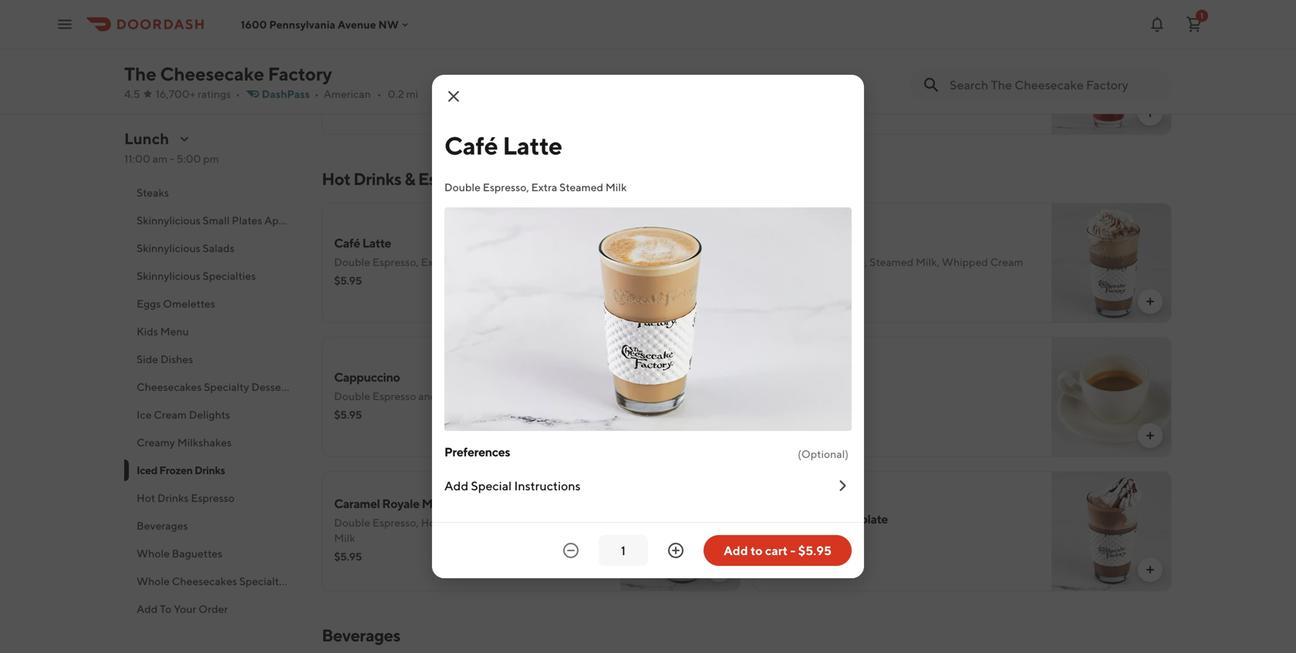 Task type: vqa. For each thing, say whether or not it's contained in the screenshot.
right 'Beverages'
yes



Task type: locate. For each thing, give the bounding box(es) containing it.
american • 0.2 mi
[[324, 88, 418, 100]]

$5.50
[[766, 535, 794, 548]]

espresso right &
[[418, 169, 485, 189]]

add inside button
[[724, 544, 748, 558]]

1 vertical spatial factory
[[137, 159, 174, 171]]

drinks
[[353, 169, 402, 189], [195, 464, 225, 477], [157, 492, 189, 505]]

1 vertical spatial specialty
[[239, 575, 285, 588]]

2 smoothie from the left
[[802, 40, 854, 54]]

0 horizontal spatial smoothie
[[380, 40, 432, 54]]

ice cream delights
[[137, 409, 230, 421]]

skinnylicious
[[137, 214, 201, 227], [137, 242, 201, 255], [137, 270, 201, 282]]

add item to cart image for espresso,
[[1144, 296, 1157, 308]]

drinks left &
[[353, 169, 402, 189]]

pennsylvania
[[269, 18, 336, 31]]

all
[[559, 60, 573, 73], [902, 60, 916, 73]]

0 horizontal spatial factory
[[137, 159, 174, 171]]

blended inside peach smoothie crushed peaches and juice all blended with ice and swirled with raspberry
[[918, 60, 960, 73]]

1 vertical spatial cream
[[154, 409, 187, 421]]

1 vertical spatial blended
[[334, 75, 376, 88]]

$5.95 inside café latte double espresso, extra steamed milk $5.95
[[334, 274, 362, 287]]

to
[[751, 544, 763, 558]]

0 horizontal spatial blended
[[334, 75, 376, 88]]

all right juice
[[902, 60, 916, 73]]

1 horizontal spatial smoothie
[[802, 40, 854, 54]]

espresso,
[[483, 181, 529, 194], [373, 256, 419, 269], [766, 256, 812, 269], [373, 517, 419, 529]]

add left to
[[724, 544, 748, 558]]

whole cheesecakes specialty cakes button
[[124, 568, 317, 596]]

beverages
[[137, 520, 188, 532], [322, 626, 400, 646]]

skinnylicious for skinnylicious small plates appetizers
[[137, 214, 201, 227]]

0 horizontal spatial extra
[[421, 256, 447, 269]]

cheesecakes down baguettes
[[172, 575, 237, 588]]

and up raspberry
[[853, 60, 872, 73]]

1 horizontal spatial blended
[[918, 60, 960, 73]]

0 vertical spatial -
[[170, 152, 174, 165]]

0 vertical spatial cream
[[991, 256, 1024, 269]]

$5.95 inside button
[[798, 544, 832, 558]]

beverages button
[[124, 512, 303, 540]]

ice inside button
[[137, 409, 152, 421]]

$5.95 inside the "caramel royale macchiato double espresso, hot caramel, vanilla and steamed milk $5.95"
[[334, 551, 362, 563]]

1 vertical spatial drinks
[[195, 464, 225, 477]]

milk,
[[916, 256, 940, 269]]

- right am
[[170, 152, 174, 165]]

add inside "button"
[[137, 603, 158, 616]]

add item to cart image for crushed
[[1144, 107, 1157, 120]]

0 vertical spatial drinks
[[353, 169, 402, 189]]

skinnylicious for skinnylicious salads
[[137, 242, 201, 255]]

add special instructions
[[445, 479, 581, 494]]

café mocha image
[[1052, 203, 1172, 323]]

2 vertical spatial factory
[[766, 512, 807, 527]]

dishes
[[160, 353, 193, 366]]

1 smoothie from the left
[[380, 40, 432, 54]]

1600 pennsylvania avenue nw
[[241, 18, 399, 31]]

factory for factory hot chocolate
[[766, 512, 807, 527]]

skinnylicious for skinnylicious specialties
[[137, 270, 201, 282]]

1 horizontal spatial drinks
[[195, 464, 225, 477]]

0 horizontal spatial ice
[[137, 409, 152, 421]]

add item to cart image for double
[[713, 296, 725, 308]]

hot down macchiato
[[421, 517, 440, 529]]

hot
[[322, 169, 350, 189], [137, 492, 155, 505], [809, 512, 830, 527], [421, 517, 440, 529]]

0 vertical spatial whole
[[137, 548, 170, 560]]

0 horizontal spatial add
[[137, 603, 158, 616]]

0 horizontal spatial cream
[[154, 409, 187, 421]]

increase quantity by 1 image
[[667, 542, 685, 560]]

cappuccino image
[[620, 337, 741, 458]]

skinnylicious down steaks
[[137, 214, 201, 227]]

eggs omelettes
[[137, 297, 215, 310]]

blended right juice
[[918, 60, 960, 73]]

steamed
[[560, 181, 604, 194], [449, 256, 493, 269], [870, 256, 914, 269], [474, 390, 518, 403], [544, 517, 588, 529]]

add left the to
[[137, 603, 158, 616]]

skinnylicious specialties button
[[124, 262, 303, 290]]

1 horizontal spatial -
[[791, 544, 796, 558]]

order
[[199, 603, 228, 616]]

1 vertical spatial skinnylicious
[[137, 242, 201, 255]]

skinnylicious salads button
[[124, 235, 303, 262]]

• left 0.2
[[377, 88, 382, 100]]

2 skinnylicious from the top
[[137, 242, 201, 255]]

cheesecakes
[[137, 381, 202, 394], [172, 575, 237, 588]]

skinnylicious inside button
[[137, 214, 201, 227]]

and right vanilla
[[523, 517, 542, 529]]

1 vertical spatial add
[[724, 544, 748, 558]]

latte inside café latte double espresso, extra steamed milk $5.95
[[362, 236, 391, 250]]

0 horizontal spatial beverages
[[137, 520, 188, 532]]

cheesecakes specialty desserts
[[137, 381, 294, 394]]

notification bell image
[[1148, 15, 1167, 34]]

• left 87%
[[796, 274, 801, 287]]

1 button
[[1179, 9, 1210, 40]]

0 horizontal spatial all
[[559, 60, 573, 73]]

eggs omelettes button
[[124, 290, 303, 318]]

smoothie for peach smoothie
[[802, 40, 854, 54]]

and
[[493, 60, 512, 73], [853, 60, 872, 73], [1003, 60, 1021, 73], [418, 390, 437, 403], [523, 517, 542, 529]]

hot drinks espresso
[[137, 492, 235, 505]]

0 horizontal spatial -
[[170, 152, 174, 165]]

appetizers
[[264, 214, 318, 227]]

Current quantity is 1 number field
[[608, 543, 639, 559]]

1 vertical spatial latte
[[362, 236, 391, 250]]

peach smoothie image
[[1052, 15, 1172, 135]]

- right cart
[[791, 544, 796, 558]]

0 vertical spatial factory
[[268, 63, 332, 85]]

crushed
[[766, 60, 808, 73]]

double inside the "caramel royale macchiato double espresso, hot caramel, vanilla and steamed milk $5.95"
[[334, 517, 370, 529]]

1 horizontal spatial café
[[445, 131, 498, 160]]

0 horizontal spatial latte
[[362, 236, 391, 250]]

2 vertical spatial drinks
[[157, 492, 189, 505]]

1 vertical spatial ice
[[402, 75, 417, 88]]

to
[[160, 603, 172, 616]]

whole for whole baguettes
[[137, 548, 170, 560]]

whipped
[[942, 256, 988, 269]]

latte down hot drinks & espresso
[[362, 236, 391, 250]]

with
[[962, 60, 983, 73], [378, 75, 399, 88], [804, 75, 826, 88]]

creamy milkshakes
[[137, 436, 232, 449]]

latte up double espresso, extra steamed milk
[[503, 131, 562, 160]]

smoothie inside peach smoothie crushed peaches and juice all blended with ice and swirled with raspberry
[[802, 40, 854, 54]]

$5.95 inside cappuccino double espresso and foamy steamed milk $5.95
[[334, 409, 362, 421]]

1 horizontal spatial with
[[804, 75, 826, 88]]

0 horizontal spatial with
[[378, 75, 399, 88]]

double espresso, extra steamed milk
[[445, 181, 627, 194]]

all right coconut
[[559, 60, 573, 73]]

2 vertical spatial ice
[[137, 409, 152, 421]]

steamed inside café mocha espresso, chocolate, steamed milk, whipped cream
[[870, 256, 914, 269]]

0 vertical spatial extra
[[531, 181, 557, 194]]

café inside café latte double espresso, extra steamed milk $5.95
[[334, 236, 360, 250]]

1 vertical spatial beverages
[[322, 626, 400, 646]]

iced
[[137, 464, 157, 477]]

87%
[[818, 274, 838, 287]]

drinks inside button
[[157, 492, 189, 505]]

1 vertical spatial extra
[[421, 256, 447, 269]]

0 vertical spatial ice
[[986, 60, 1001, 73]]

factory down lunch
[[137, 159, 174, 171]]

add to cart - $5.95 button
[[704, 536, 852, 566]]

2 horizontal spatial add
[[724, 544, 748, 558]]

add up macchiato
[[445, 479, 469, 494]]

cream right whipped
[[991, 256, 1024, 269]]

factory up 'dashpass •'
[[268, 63, 332, 85]]

espresso up beverages "button"
[[191, 492, 235, 505]]

ice cream delights button
[[124, 401, 303, 429]]

0 vertical spatial cheesecakes
[[137, 381, 202, 394]]

double espresso image
[[1052, 337, 1172, 458]]

1 horizontal spatial ice
[[402, 75, 417, 88]]

• right $5.50
[[797, 535, 802, 548]]

the cheesecake factory
[[124, 63, 332, 85]]

cream up creamy milkshakes
[[154, 409, 187, 421]]

add item to cart image for espresso
[[713, 430, 725, 442]]

and left coconut
[[493, 60, 512, 73]]

0 horizontal spatial café
[[334, 236, 360, 250]]

ice up creamy
[[137, 409, 152, 421]]

specialty down the "side dishes" button
[[204, 381, 249, 394]]

espresso
[[418, 169, 485, 189], [808, 378, 857, 392], [373, 390, 416, 403], [191, 492, 235, 505]]

caramel
[[334, 497, 380, 511]]

hot inside button
[[137, 492, 155, 505]]

and left foamy on the left bottom
[[418, 390, 437, 403]]

1 horizontal spatial all
[[902, 60, 916, 73]]

foamy
[[439, 390, 472, 403]]

milkshakes
[[177, 436, 232, 449]]

blended inside the tropical smoothie mango, passion fruit, pineapple and coconut all blended with ice $9.95
[[334, 75, 376, 88]]

2 vertical spatial skinnylicious
[[137, 270, 201, 282]]

milk inside café latte double espresso, extra steamed milk $5.95
[[495, 256, 517, 269]]

factory
[[268, 63, 332, 85], [137, 159, 174, 171], [766, 512, 807, 527]]

skinnylicious up the skinnylicious specialties
[[137, 242, 201, 255]]

menu
[[160, 325, 189, 338]]

salads
[[203, 242, 235, 255]]

espresso inside button
[[191, 492, 235, 505]]

hot down iced
[[137, 492, 155, 505]]

0 vertical spatial skinnylicious
[[137, 214, 201, 227]]

café inside dialog
[[445, 131, 498, 160]]

1 vertical spatial cheesecakes
[[172, 575, 237, 588]]

$5.95 •
[[766, 274, 801, 287]]

double
[[445, 181, 481, 194], [334, 256, 370, 269], [766, 378, 806, 392], [334, 390, 370, 403], [334, 517, 370, 529]]

0 vertical spatial specialty
[[204, 381, 249, 394]]

16,700+ ratings •
[[156, 88, 240, 100]]

peach
[[766, 40, 799, 54]]

add inside button
[[445, 479, 469, 494]]

espresso down cappuccino
[[373, 390, 416, 403]]

•
[[236, 88, 240, 100], [315, 88, 319, 100], [377, 88, 382, 100], [796, 274, 801, 287], [797, 535, 802, 548]]

chocolate,
[[814, 256, 868, 269]]

-
[[170, 152, 174, 165], [791, 544, 796, 558]]

milk inside the "caramel royale macchiato double espresso, hot caramel, vanilla and steamed milk $5.95"
[[334, 532, 355, 545]]

2 horizontal spatial with
[[962, 60, 983, 73]]

blended down mango,
[[334, 75, 376, 88]]

1600
[[241, 18, 267, 31]]

(9)
[[841, 535, 855, 548]]

whole cheesecakes specialty cakes
[[137, 575, 317, 588]]

café latte dialog
[[432, 75, 864, 579]]

smoothie up peaches
[[802, 40, 854, 54]]

specialty inside whole cheesecakes specialty cakes button
[[239, 575, 285, 588]]

combinations
[[176, 159, 245, 171]]

factory up $5.50 •
[[766, 512, 807, 527]]

add item to cart image
[[1144, 107, 1157, 120], [713, 296, 725, 308], [1144, 296, 1157, 308], [713, 430, 725, 442], [713, 564, 725, 576], [1144, 564, 1157, 576]]

1 horizontal spatial latte
[[503, 131, 562, 160]]

2 whole from the top
[[137, 575, 170, 588]]

1 horizontal spatial cream
[[991, 256, 1024, 269]]

steamed inside cappuccino double espresso and foamy steamed milk $5.95
[[474, 390, 518, 403]]

1 horizontal spatial add
[[445, 479, 469, 494]]

2 horizontal spatial drinks
[[353, 169, 402, 189]]

smoothie for tropical smoothie
[[380, 40, 432, 54]]

latte inside café latte dialog
[[503, 131, 562, 160]]

all inside peach smoothie crushed peaches and juice all blended with ice and swirled with raspberry
[[902, 60, 916, 73]]

$5.95
[[334, 274, 362, 287], [766, 274, 793, 287], [334, 409, 362, 421], [798, 544, 832, 558], [334, 551, 362, 563]]

add to cart - $5.95
[[724, 544, 832, 558]]

0 vertical spatial add
[[445, 479, 469, 494]]

smoothie up passion
[[380, 40, 432, 54]]

factory inside button
[[137, 159, 174, 171]]

extra
[[531, 181, 557, 194], [421, 256, 447, 269]]

café inside café mocha espresso, chocolate, steamed milk, whipped cream
[[766, 236, 792, 250]]

drinks down creamy milkshakes button at the left bottom
[[195, 464, 225, 477]]

skinnylicious specialties
[[137, 270, 256, 282]]

espresso up (optional)
[[808, 378, 857, 392]]

milk inside cappuccino double espresso and foamy steamed milk $5.95
[[520, 390, 542, 403]]

ratings
[[198, 88, 231, 100]]

1 horizontal spatial extra
[[531, 181, 557, 194]]

1 horizontal spatial beverages
[[322, 626, 400, 646]]

mocha
[[794, 236, 831, 250]]

nw
[[378, 18, 399, 31]]

café for café mocha espresso, chocolate, steamed milk, whipped cream
[[766, 236, 792, 250]]

1 all from the left
[[559, 60, 573, 73]]

hot left &
[[322, 169, 350, 189]]

american
[[324, 88, 371, 100]]

espresso inside cappuccino double espresso and foamy steamed milk $5.95
[[373, 390, 416, 403]]

1 whole from the top
[[137, 548, 170, 560]]

1 horizontal spatial factory
[[268, 63, 332, 85]]

77%
[[819, 535, 839, 548]]

0 vertical spatial blended
[[918, 60, 960, 73]]

smoothie inside the tropical smoothie mango, passion fruit, pineapple and coconut all blended with ice $9.95
[[380, 40, 432, 54]]

whole left baguettes
[[137, 548, 170, 560]]

add
[[445, 479, 469, 494], [724, 544, 748, 558], [137, 603, 158, 616]]

factory hot chocolate image
[[1052, 472, 1172, 592]]

0 horizontal spatial drinks
[[157, 492, 189, 505]]

2 all from the left
[[902, 60, 916, 73]]

2 horizontal spatial factory
[[766, 512, 807, 527]]

delights
[[189, 409, 230, 421]]

1 vertical spatial -
[[791, 544, 796, 558]]

cheesecakes down side dishes
[[137, 381, 202, 394]]

omelettes
[[163, 297, 215, 310]]

drinks down frozen
[[157, 492, 189, 505]]

skinnylicious up eggs omelettes
[[137, 270, 201, 282]]

• left american
[[315, 88, 319, 100]]

ice up the item search search field
[[986, 60, 1001, 73]]

macchiato
[[422, 497, 479, 511]]

4.5
[[124, 88, 140, 100]]

ice
[[986, 60, 1001, 73], [402, 75, 417, 88], [137, 409, 152, 421]]

add item to cart image for macchiato
[[713, 564, 725, 576]]

3 skinnylicious from the top
[[137, 270, 201, 282]]

am
[[153, 152, 168, 165]]

2 horizontal spatial ice
[[986, 60, 1001, 73]]

caramel royale macchiato double espresso, hot caramel, vanilla and steamed milk $5.95
[[334, 497, 588, 563]]

milk
[[606, 181, 627, 194], [495, 256, 517, 269], [520, 390, 542, 403], [334, 532, 355, 545]]

0 vertical spatial latte
[[503, 131, 562, 160]]

café for café latte double espresso, extra steamed milk $5.95
[[334, 236, 360, 250]]

1 skinnylicious from the top
[[137, 214, 201, 227]]

&
[[405, 169, 415, 189]]

1 vertical spatial whole
[[137, 575, 170, 588]]

ice down fruit,
[[402, 75, 417, 88]]

whole up the to
[[137, 575, 170, 588]]

peaches
[[810, 60, 851, 73]]

add for add special instructions
[[445, 479, 469, 494]]

$5.50 •
[[766, 535, 802, 548]]

specialty left cakes
[[239, 575, 285, 588]]

factory hot chocolate
[[766, 512, 888, 527]]

0 vertical spatial beverages
[[137, 520, 188, 532]]

2 horizontal spatial café
[[766, 236, 792, 250]]

2 vertical spatial add
[[137, 603, 158, 616]]

specialty
[[204, 381, 249, 394], [239, 575, 285, 588]]

Item Search search field
[[950, 76, 1160, 93]]



Task type: describe. For each thing, give the bounding box(es) containing it.
• for $5.50 •
[[797, 535, 802, 548]]

passion
[[373, 60, 411, 73]]

1600 pennsylvania avenue nw button
[[241, 18, 411, 31]]

steamed inside café latte dialog
[[560, 181, 604, 194]]

creamy
[[137, 436, 175, 449]]

close café latte image
[[445, 87, 463, 106]]

caramel,
[[442, 517, 486, 529]]

11:00
[[124, 152, 150, 165]]

open menu image
[[56, 15, 74, 34]]

juice
[[874, 60, 900, 73]]

small
[[203, 214, 230, 227]]

whole baguettes button
[[124, 540, 303, 568]]

cheesecake
[[160, 63, 264, 85]]

coconut
[[514, 60, 557, 73]]

factory for factory combinations
[[137, 159, 174, 171]]

fruit,
[[413, 60, 439, 73]]

cream inside button
[[154, 409, 187, 421]]

extra inside café latte double espresso, extra steamed milk $5.95
[[421, 256, 447, 269]]

ice inside the tropical smoothie mango, passion fruit, pineapple and coconut all blended with ice $9.95
[[402, 75, 417, 88]]

double inside cappuccino double espresso and foamy steamed milk $5.95
[[334, 390, 370, 403]]

with inside the tropical smoothie mango, passion fruit, pineapple and coconut all blended with ice $9.95
[[378, 75, 399, 88]]

- inside the add to cart - $5.95 button
[[791, 544, 796, 558]]

tropical smoothie mango, passion fruit, pineapple and coconut all blended with ice $9.95
[[334, 40, 573, 106]]

specialty inside cheesecakes specialty desserts 'button'
[[204, 381, 249, 394]]

café mocha espresso, chocolate, steamed milk, whipped cream
[[766, 236, 1024, 269]]

(8)
[[840, 274, 854, 287]]

double inside café latte double espresso, extra steamed milk $5.95
[[334, 256, 370, 269]]

ice inside peach smoothie crushed peaches and juice all blended with ice and swirled with raspberry
[[986, 60, 1001, 73]]

side
[[137, 353, 158, 366]]

cart
[[765, 544, 788, 558]]

kids
[[137, 325, 158, 338]]

instructions
[[514, 479, 581, 494]]

cream inside café mocha espresso, chocolate, steamed milk, whipped cream
[[991, 256, 1024, 269]]

all inside the tropical smoothie mango, passion fruit, pineapple and coconut all blended with ice $9.95
[[559, 60, 573, 73]]

add special instructions button
[[445, 465, 852, 507]]

87% (8)
[[818, 274, 854, 287]]

cappuccino double espresso and foamy steamed milk $5.95
[[334, 370, 542, 421]]

hot up 77% at right bottom
[[809, 512, 830, 527]]

baguettes
[[172, 548, 222, 560]]

add to your order
[[137, 603, 228, 616]]

• for $5.95 •
[[796, 274, 801, 287]]

the
[[124, 63, 156, 85]]

hot inside the "caramel royale macchiato double espresso, hot caramel, vanilla and steamed milk $5.95"
[[421, 517, 440, 529]]

5:00
[[176, 152, 201, 165]]

milk inside café latte dialog
[[606, 181, 627, 194]]

cheesecakes inside button
[[172, 575, 237, 588]]

dashpass
[[262, 88, 310, 100]]

cakes
[[287, 575, 317, 588]]

cheesecakes specialty desserts button
[[124, 374, 303, 401]]

(optional)
[[798, 448, 849, 461]]

desserts
[[251, 381, 294, 394]]

double espresso
[[766, 378, 857, 392]]

beverages inside "button"
[[137, 520, 188, 532]]

espresso, inside café latte double espresso, extra steamed milk $5.95
[[373, 256, 419, 269]]

16,700+
[[156, 88, 195, 100]]

royale
[[382, 497, 420, 511]]

special
[[471, 479, 512, 494]]

steamed inside café latte double espresso, extra steamed milk $5.95
[[449, 256, 493, 269]]

factory combinations
[[137, 159, 245, 171]]

swirled
[[766, 75, 802, 88]]

add for add to cart - $5.95
[[724, 544, 748, 558]]

skinnylicious small plates appetizers button
[[124, 207, 318, 235]]

avenue
[[338, 18, 376, 31]]

steamed inside the "caramel royale macchiato double espresso, hot caramel, vanilla and steamed milk $5.95"
[[544, 517, 588, 529]]

cheesecakes inside 'button'
[[137, 381, 202, 394]]

add item to cart image
[[1144, 430, 1157, 442]]

double inside café latte dialog
[[445, 181, 481, 194]]

café latte image
[[620, 203, 741, 323]]

café latte double espresso, extra steamed milk $5.95
[[334, 236, 517, 287]]

eggs
[[137, 297, 161, 310]]

mango,
[[334, 60, 371, 73]]

caramel royale macchiato image
[[620, 472, 741, 592]]

add to your order button
[[124, 596, 303, 624]]

$9.95
[[334, 94, 362, 106]]

raspberry
[[828, 75, 878, 88]]

espresso, inside the "caramel royale macchiato double espresso, hot caramel, vanilla and steamed milk $5.95"
[[373, 517, 419, 529]]

and inside the "caramel royale macchiato double espresso, hot caramel, vanilla and steamed milk $5.95"
[[523, 517, 542, 529]]

specialties
[[203, 270, 256, 282]]

preferences
[[445, 445, 510, 460]]

11:00 am - 5:00 pm
[[124, 152, 219, 165]]

1
[[1201, 11, 1204, 20]]

hot drinks & espresso
[[322, 169, 485, 189]]

chocolate
[[832, 512, 888, 527]]

and up the item search search field
[[1003, 60, 1021, 73]]

tropical
[[334, 40, 377, 54]]

dashpass •
[[262, 88, 319, 100]]

0.2
[[388, 88, 404, 100]]

kids menu
[[137, 325, 189, 338]]

tropical smoothie image
[[620, 15, 741, 135]]

skinnylicious salads
[[137, 242, 235, 255]]

77% (9)
[[819, 535, 855, 548]]

plates
[[232, 214, 262, 227]]

drinks for &
[[353, 169, 402, 189]]

café for café latte
[[445, 131, 498, 160]]

• for dashpass •
[[315, 88, 319, 100]]

whole baguettes
[[137, 548, 222, 560]]

latte for café latte
[[503, 131, 562, 160]]

• down the cheesecake factory at the top of the page
[[236, 88, 240, 100]]

decrease quantity by 1 image
[[562, 542, 580, 560]]

latte for café latte double espresso, extra steamed milk $5.95
[[362, 236, 391, 250]]

espresso, inside café mocha espresso, chocolate, steamed milk, whipped cream
[[766, 256, 812, 269]]

and inside cappuccino double espresso and foamy steamed milk $5.95
[[418, 390, 437, 403]]

extra inside café latte dialog
[[531, 181, 557, 194]]

drinks for espresso
[[157, 492, 189, 505]]

• for american • 0.2 mi
[[377, 88, 382, 100]]

1 items, open order cart image
[[1185, 15, 1204, 34]]

mi
[[406, 88, 418, 100]]

add for add to your order
[[137, 603, 158, 616]]

side dishes button
[[124, 346, 303, 374]]

skinnylicious small plates appetizers
[[137, 214, 318, 227]]

whole for whole cheesecakes specialty cakes
[[137, 575, 170, 588]]

and inside the tropical smoothie mango, passion fruit, pineapple and coconut all blended with ice $9.95
[[493, 60, 512, 73]]

café latte
[[445, 131, 562, 160]]

lunch
[[124, 130, 169, 148]]

creamy milkshakes button
[[124, 429, 303, 457]]

espresso, inside café latte dialog
[[483, 181, 529, 194]]



